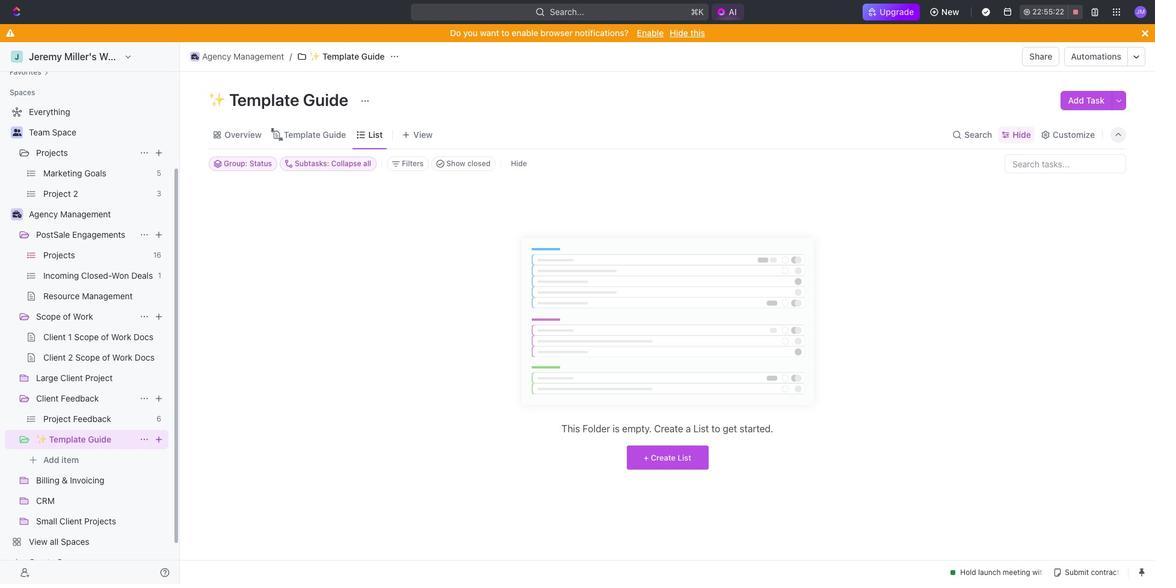 Task type: vqa. For each thing, say whether or not it's contained in the screenshot.
the topmost Gantt
no



Task type: describe. For each thing, give the bounding box(es) containing it.
won
[[112, 270, 129, 281]]

spaces inside "link"
[[61, 536, 89, 547]]

marketing
[[43, 168, 82, 178]]

deals
[[131, 270, 153, 281]]

customize button
[[1038, 126, 1099, 143]]

status
[[250, 159, 272, 168]]

do you want to enable browser notifications? enable hide this
[[450, 28, 706, 38]]

search...
[[550, 7, 585, 17]]

view for view
[[414, 129, 433, 139]]

0 vertical spatial scope
[[36, 311, 61, 322]]

1 vertical spatial project
[[85, 373, 113, 383]]

1 vertical spatial projects
[[43, 250, 75, 260]]

0 vertical spatial ✨ template guide link
[[295, 49, 388, 64]]

resource management link
[[43, 287, 166, 306]]

show
[[447, 159, 466, 168]]

team space link
[[29, 123, 166, 142]]

1 vertical spatial to
[[712, 423, 721, 434]]

group: status
[[224, 159, 272, 168]]

of for 2
[[102, 352, 110, 362]]

template right "/"
[[323, 51, 359, 61]]

do
[[450, 28, 461, 38]]

engagements
[[72, 229, 125, 240]]

6
[[157, 414, 161, 423]]

template guide
[[284, 129, 346, 139]]

template up subtasks:
[[284, 129, 321, 139]]

large client project
[[36, 373, 113, 383]]

small client projects
[[36, 516, 116, 526]]

billing & invoicing
[[36, 475, 104, 485]]

project feedback
[[43, 414, 111, 424]]

goals
[[84, 168, 106, 178]]

template inside "sidebar" navigation
[[49, 434, 86, 444]]

customize
[[1054, 129, 1096, 139]]

0 vertical spatial work
[[73, 311, 93, 322]]

0 vertical spatial hide
[[670, 28, 689, 38]]

automations button
[[1066, 48, 1128, 66]]

space for team space
[[52, 127, 76, 137]]

guide inside "sidebar" navigation
[[88, 434, 111, 444]]

all inside "link"
[[50, 536, 59, 547]]

project 2 link
[[43, 184, 152, 203]]

work for 2
[[112, 352, 133, 362]]

0 vertical spatial spaces
[[10, 88, 35, 97]]

0 horizontal spatial to
[[502, 28, 510, 38]]

5
[[157, 169, 161, 178]]

2 for project
[[73, 188, 78, 199]]

everything link
[[5, 102, 166, 122]]

enable
[[512, 28, 539, 38]]

client for 2
[[43, 352, 66, 362]]

add task button
[[1062, 91, 1113, 110]]

get
[[723, 423, 738, 434]]

client feedback
[[36, 393, 99, 403]]

invoicing
[[70, 475, 104, 485]]

1 vertical spatial ✨
[[209, 90, 226, 110]]

+ create list
[[644, 452, 692, 462]]

show closed button
[[432, 157, 496, 171]]

add for add task
[[1069, 95, 1085, 105]]

1 horizontal spatial list
[[678, 452, 692, 462]]

0 vertical spatial ✨
[[310, 51, 321, 61]]

⌘k
[[691, 7, 705, 17]]

browser
[[541, 28, 573, 38]]

space for create space
[[57, 557, 81, 567]]

management for resource management link at left
[[82, 291, 133, 301]]

2 for client
[[68, 352, 73, 362]]

3
[[157, 189, 161, 198]]

view button
[[398, 120, 437, 149]]

ai button
[[712, 4, 745, 20]]

large
[[36, 373, 58, 383]]

want
[[480, 28, 500, 38]]

share
[[1030, 51, 1053, 61]]

0 vertical spatial ✨ template guide
[[310, 51, 385, 61]]

postsale engagements link
[[36, 225, 135, 244]]

item
[[61, 455, 79, 465]]

incoming closed-won deals link
[[43, 266, 153, 285]]

projects inside small client projects link
[[84, 516, 116, 526]]

scope of work
[[36, 311, 93, 322]]

crm
[[36, 496, 55, 506]]

docs for client 1 scope of work docs
[[134, 332, 154, 342]]

billing
[[36, 475, 60, 485]]

0 vertical spatial of
[[63, 311, 71, 322]]

client up "client feedback" at bottom left
[[60, 373, 83, 383]]

jeremy
[[29, 51, 62, 62]]

add item
[[43, 455, 79, 465]]

business time image inside agency management link
[[191, 54, 199, 60]]

0 horizontal spatial ✨ template guide link
[[36, 430, 135, 449]]

feedback for project feedback
[[73, 414, 111, 424]]

this
[[691, 28, 706, 38]]

jm button
[[1132, 2, 1151, 22]]

collapse
[[331, 159, 362, 168]]

overview
[[225, 129, 262, 139]]

task
[[1087, 95, 1105, 105]]

filters
[[402, 159, 424, 168]]

enable
[[637, 28, 664, 38]]

template guide link
[[282, 126, 346, 143]]

agency inside "sidebar" navigation
[[29, 209, 58, 219]]

feedback for client feedback
[[61, 393, 99, 403]]

jm
[[1137, 8, 1146, 15]]

ai
[[729, 7, 737, 17]]

agency management inside tree
[[29, 209, 111, 219]]

favorites
[[10, 67, 41, 76]]

this
[[562, 423, 580, 434]]

j
[[15, 52, 19, 61]]

1 vertical spatial business time image
[[12, 211, 21, 218]]

list link
[[366, 126, 383, 143]]

filters button
[[387, 157, 429, 171]]

22:55:22
[[1033, 7, 1065, 16]]

this folder is empty. create a list to get started.
[[562, 423, 774, 434]]

view button
[[398, 126, 437, 143]]

✨ inside "sidebar" navigation
[[36, 434, 47, 444]]

Search tasks... text field
[[1006, 155, 1126, 173]]

is
[[613, 423, 620, 434]]

hide button
[[999, 126, 1035, 143]]

0 horizontal spatial agency management link
[[29, 205, 166, 224]]

overview link
[[222, 126, 262, 143]]

22:55:22 button
[[1021, 5, 1084, 19]]

postsale
[[36, 229, 70, 240]]



Task type: locate. For each thing, give the bounding box(es) containing it.
✨ template guide
[[310, 51, 385, 61], [209, 90, 352, 110], [36, 434, 111, 444]]

management down incoming closed-won deals 1
[[82, 291, 133, 301]]

agency management left "/"
[[202, 51, 284, 61]]

1 vertical spatial view
[[29, 536, 48, 547]]

tree inside "sidebar" navigation
[[5, 102, 169, 572]]

space inside create space "link"
[[57, 557, 81, 567]]

project down client 2 scope of work docs
[[85, 373, 113, 383]]

scope for 1
[[74, 332, 99, 342]]

view down the small at left
[[29, 536, 48, 547]]

1 vertical spatial work
[[111, 332, 131, 342]]

1 vertical spatial scope
[[74, 332, 99, 342]]

✨ right "/"
[[310, 51, 321, 61]]

client 1 scope of work docs
[[43, 332, 154, 342]]

✨ up add item
[[36, 434, 47, 444]]

hide inside button
[[511, 159, 527, 168]]

1 horizontal spatial agency management
[[202, 51, 284, 61]]

1 horizontal spatial 1
[[158, 271, 161, 280]]

1 vertical spatial of
[[101, 332, 109, 342]]

2 vertical spatial ✨ template guide
[[36, 434, 111, 444]]

upgrade link
[[863, 4, 921, 20]]

of down 'client 1 scope of work docs' link
[[102, 352, 110, 362]]

2 vertical spatial scope
[[75, 352, 100, 362]]

0 vertical spatial space
[[52, 127, 76, 137]]

✨ template guide right "/"
[[310, 51, 385, 61]]

scope of work link
[[36, 307, 135, 326]]

template up item
[[49, 434, 86, 444]]

group:
[[224, 159, 248, 168]]

2 vertical spatial list
[[678, 452, 692, 462]]

automations
[[1072, 51, 1122, 61]]

view all spaces
[[29, 536, 89, 547]]

0 vertical spatial agency
[[202, 51, 231, 61]]

spaces down favorites at left
[[10, 88, 35, 97]]

1 horizontal spatial view
[[414, 129, 433, 139]]

management up postsale engagements link
[[60, 209, 111, 219]]

hide left the 'this'
[[670, 28, 689, 38]]

0 vertical spatial business time image
[[191, 54, 199, 60]]

new button
[[925, 2, 967, 22]]

0 vertical spatial project
[[43, 188, 71, 199]]

resource
[[43, 291, 80, 301]]

work up client 2 scope of work docs link
[[111, 332, 131, 342]]

client 2 scope of work docs link
[[43, 348, 166, 367]]

0 horizontal spatial agency management
[[29, 209, 111, 219]]

0 horizontal spatial all
[[50, 536, 59, 547]]

view
[[414, 129, 433, 139], [29, 536, 48, 547]]

create right the + in the right of the page
[[651, 452, 676, 462]]

✨ template guide link right "/"
[[295, 49, 388, 64]]

management for left agency management link
[[60, 209, 111, 219]]

you
[[464, 28, 478, 38]]

project 2
[[43, 188, 78, 199]]

workspace
[[99, 51, 149, 62]]

billing & invoicing link
[[36, 471, 166, 490]]

0 vertical spatial 2
[[73, 188, 78, 199]]

client
[[43, 332, 66, 342], [43, 352, 66, 362], [60, 373, 83, 383], [36, 393, 59, 403], [60, 516, 82, 526]]

0 horizontal spatial 1
[[68, 332, 72, 342]]

resource management
[[43, 291, 133, 301]]

to right 'want' on the left top
[[502, 28, 510, 38]]

2 horizontal spatial list
[[694, 423, 710, 434]]

1 vertical spatial create
[[651, 452, 676, 462]]

projects link
[[36, 143, 135, 163], [43, 246, 149, 265]]

0 vertical spatial projects
[[36, 148, 68, 158]]

✨ up overview link
[[209, 90, 226, 110]]

management left "/"
[[234, 51, 284, 61]]

+
[[644, 452, 649, 462]]

everything
[[29, 107, 70, 117]]

user group image
[[12, 129, 21, 136]]

postsale engagements
[[36, 229, 125, 240]]

view up the filters
[[414, 129, 433, 139]]

feedback down the client feedback "link"
[[73, 414, 111, 424]]

jeremy miller's workspace
[[29, 51, 149, 62]]

1 horizontal spatial ✨ template guide link
[[295, 49, 388, 64]]

client down large
[[36, 393, 59, 403]]

✨ template guide down "/"
[[209, 90, 352, 110]]

1 vertical spatial hide
[[1013, 129, 1032, 139]]

1 vertical spatial feedback
[[73, 414, 111, 424]]

0 horizontal spatial view
[[29, 536, 48, 547]]

all right collapse
[[364, 159, 372, 168]]

1 vertical spatial spaces
[[61, 536, 89, 547]]

space right team
[[52, 127, 76, 137]]

1 right deals
[[158, 271, 161, 280]]

feedback up project feedback at the left of page
[[61, 393, 99, 403]]

search button
[[950, 126, 997, 143]]

favorites button
[[5, 65, 53, 79]]

0 vertical spatial docs
[[134, 332, 154, 342]]

client up 'view all spaces'
[[60, 516, 82, 526]]

create
[[655, 423, 684, 434], [651, 452, 676, 462], [29, 557, 55, 567]]

projects down the crm "link"
[[84, 516, 116, 526]]

all
[[364, 159, 372, 168], [50, 536, 59, 547]]

1 horizontal spatial to
[[712, 423, 721, 434]]

closed
[[468, 159, 491, 168]]

add left item
[[43, 455, 59, 465]]

spaces down small client projects
[[61, 536, 89, 547]]

1 horizontal spatial hide
[[670, 28, 689, 38]]

/
[[290, 51, 292, 61]]

tree
[[5, 102, 169, 572]]

0 vertical spatial add
[[1069, 95, 1085, 105]]

project down "client feedback" at bottom left
[[43, 414, 71, 424]]

1 vertical spatial all
[[50, 536, 59, 547]]

0 horizontal spatial agency
[[29, 209, 58, 219]]

business time image
[[191, 54, 199, 60], [12, 211, 21, 218]]

1 vertical spatial docs
[[135, 352, 155, 362]]

new
[[942, 7, 960, 17]]

folder
[[583, 423, 611, 434]]

0 vertical spatial 1
[[158, 271, 161, 280]]

1 vertical spatial agency
[[29, 209, 58, 219]]

1
[[158, 271, 161, 280], [68, 332, 72, 342]]

docs down 'client 1 scope of work docs' link
[[135, 352, 155, 362]]

guide inside template guide link
[[323, 129, 346, 139]]

0 vertical spatial view
[[414, 129, 433, 139]]

client down scope of work
[[43, 332, 66, 342]]

sidebar navigation
[[0, 42, 182, 584]]

small client projects link
[[36, 512, 166, 531]]

project inside 'link'
[[43, 188, 71, 199]]

add inside button
[[43, 455, 59, 465]]

create left a
[[655, 423, 684, 434]]

hide button
[[507, 157, 532, 171]]

jeremy miller's workspace, , element
[[11, 51, 23, 63]]

1 vertical spatial list
[[694, 423, 710, 434]]

work
[[73, 311, 93, 322], [111, 332, 131, 342], [112, 352, 133, 362]]

0 vertical spatial agency management link
[[187, 49, 287, 64]]

0 horizontal spatial ✨
[[36, 434, 47, 444]]

1 horizontal spatial ✨
[[209, 90, 226, 110]]

1 vertical spatial agency management
[[29, 209, 111, 219]]

project
[[43, 188, 71, 199], [85, 373, 113, 383], [43, 414, 71, 424]]

create down 'view all spaces'
[[29, 557, 55, 567]]

0 vertical spatial agency management
[[202, 51, 284, 61]]

show closed
[[447, 159, 491, 168]]

0 vertical spatial all
[[364, 159, 372, 168]]

list left view dropdown button at left
[[369, 129, 383, 139]]

of up client 2 scope of work docs link
[[101, 332, 109, 342]]

1 vertical spatial ✨ template guide link
[[36, 430, 135, 449]]

2 vertical spatial projects
[[84, 516, 116, 526]]

2 vertical spatial work
[[112, 352, 133, 362]]

project feedback link
[[43, 409, 152, 429]]

0 horizontal spatial business time image
[[12, 211, 21, 218]]

docs for client 2 scope of work docs
[[135, 352, 155, 362]]

✨
[[310, 51, 321, 61], [209, 90, 226, 110], [36, 434, 47, 444]]

projects link up goals
[[36, 143, 135, 163]]

marketing goals
[[43, 168, 106, 178]]

0 vertical spatial management
[[234, 51, 284, 61]]

✨ template guide link up add item button
[[36, 430, 135, 449]]

notifications?
[[575, 28, 629, 38]]

1 inside incoming closed-won deals 1
[[158, 271, 161, 280]]

1 vertical spatial 1
[[68, 332, 72, 342]]

project down marketing
[[43, 188, 71, 199]]

0 vertical spatial feedback
[[61, 393, 99, 403]]

0 vertical spatial create
[[655, 423, 684, 434]]

hide inside dropdown button
[[1013, 129, 1032, 139]]

miller's
[[64, 51, 97, 62]]

add left task
[[1069, 95, 1085, 105]]

upgrade
[[880, 7, 915, 17]]

view for view all spaces
[[29, 536, 48, 547]]

1 horizontal spatial spaces
[[61, 536, 89, 547]]

1 horizontal spatial business time image
[[191, 54, 199, 60]]

1 vertical spatial space
[[57, 557, 81, 567]]

space down 'view all spaces'
[[57, 557, 81, 567]]

of down resource
[[63, 311, 71, 322]]

0 horizontal spatial list
[[369, 129, 383, 139]]

subtasks:
[[295, 159, 329, 168]]

2 inside 'link'
[[73, 188, 78, 199]]

0 vertical spatial list
[[369, 129, 383, 139]]

template up overview
[[229, 90, 300, 110]]

scope down client 1 scope of work docs at the bottom left
[[75, 352, 100, 362]]

agency management down project 2
[[29, 209, 111, 219]]

project for project feedback
[[43, 414, 71, 424]]

0 horizontal spatial hide
[[511, 159, 527, 168]]

✨ template guide down project feedback at the left of page
[[36, 434, 111, 444]]

client for 1
[[43, 332, 66, 342]]

view inside view all spaces "link"
[[29, 536, 48, 547]]

agency management link up the engagements
[[29, 205, 166, 224]]

docs
[[134, 332, 154, 342], [135, 352, 155, 362]]

scope down scope of work link
[[74, 332, 99, 342]]

share button
[[1023, 47, 1061, 66]]

create space link
[[5, 553, 166, 572]]

1 horizontal spatial add
[[1069, 95, 1085, 105]]

1 vertical spatial 2
[[68, 352, 73, 362]]

2 up large client project
[[68, 352, 73, 362]]

add inside 'button'
[[1069, 95, 1085, 105]]

create space
[[29, 557, 81, 567]]

0 horizontal spatial spaces
[[10, 88, 35, 97]]

list down a
[[678, 452, 692, 462]]

1 vertical spatial agency management link
[[29, 205, 166, 224]]

hide right search
[[1013, 129, 1032, 139]]

tree containing everything
[[5, 102, 169, 572]]

view inside view button
[[414, 129, 433, 139]]

subtasks: collapse all
[[295, 159, 372, 168]]

team
[[29, 127, 50, 137]]

2 horizontal spatial ✨
[[310, 51, 321, 61]]

search
[[965, 129, 993, 139]]

work down 'client 1 scope of work docs' link
[[112, 352, 133, 362]]

client 1 scope of work docs link
[[43, 328, 166, 347]]

1 horizontal spatial agency management link
[[187, 49, 287, 64]]

space inside team space link
[[52, 127, 76, 137]]

1 vertical spatial management
[[60, 209, 111, 219]]

0 vertical spatial to
[[502, 28, 510, 38]]

hide right closed
[[511, 159, 527, 168]]

1 down scope of work
[[68, 332, 72, 342]]

agency management link left "/"
[[187, 49, 287, 64]]

2 down marketing goals
[[73, 188, 78, 199]]

add for add item
[[43, 455, 59, 465]]

2 vertical spatial management
[[82, 291, 133, 301]]

template
[[323, 51, 359, 61], [229, 90, 300, 110], [284, 129, 321, 139], [49, 434, 86, 444]]

project for project 2
[[43, 188, 71, 199]]

a
[[686, 423, 691, 434]]

2 horizontal spatial hide
[[1013, 129, 1032, 139]]

2 vertical spatial of
[[102, 352, 110, 362]]

of
[[63, 311, 71, 322], [101, 332, 109, 342], [102, 352, 110, 362]]

✨ template guide inside "sidebar" navigation
[[36, 434, 111, 444]]

feedback inside "link"
[[61, 393, 99, 403]]

&
[[62, 475, 68, 485]]

projects link up closed- at left
[[43, 246, 149, 265]]

work for 1
[[111, 332, 131, 342]]

scope for 2
[[75, 352, 100, 362]]

1 horizontal spatial all
[[364, 159, 372, 168]]

add
[[1069, 95, 1085, 105], [43, 455, 59, 465]]

to left "get"
[[712, 423, 721, 434]]

projects down team space
[[36, 148, 68, 158]]

client inside "link"
[[36, 393, 59, 403]]

1 horizontal spatial agency
[[202, 51, 231, 61]]

of for 1
[[101, 332, 109, 342]]

add task
[[1069, 95, 1105, 105]]

0 vertical spatial projects link
[[36, 143, 135, 163]]

empty.
[[623, 423, 652, 434]]

hide
[[670, 28, 689, 38], [1013, 129, 1032, 139], [511, 159, 527, 168]]

create inside "link"
[[29, 557, 55, 567]]

all up create space
[[50, 536, 59, 547]]

2 vertical spatial hide
[[511, 159, 527, 168]]

1 vertical spatial ✨ template guide
[[209, 90, 352, 110]]

list right a
[[694, 423, 710, 434]]

work down resource management
[[73, 311, 93, 322]]

client for feedback
[[36, 393, 59, 403]]

1 vertical spatial add
[[43, 455, 59, 465]]

client up large
[[43, 352, 66, 362]]

add item button
[[5, 450, 169, 470]]

docs up client 2 scope of work docs link
[[134, 332, 154, 342]]

2 vertical spatial project
[[43, 414, 71, 424]]

incoming closed-won deals 1
[[43, 270, 161, 281]]

0 horizontal spatial add
[[43, 455, 59, 465]]

2
[[73, 188, 78, 199], [68, 352, 73, 362]]

scope down resource
[[36, 311, 61, 322]]

2 vertical spatial create
[[29, 557, 55, 567]]

1 vertical spatial projects link
[[43, 246, 149, 265]]

projects up incoming
[[43, 250, 75, 260]]

2 vertical spatial ✨
[[36, 434, 47, 444]]



